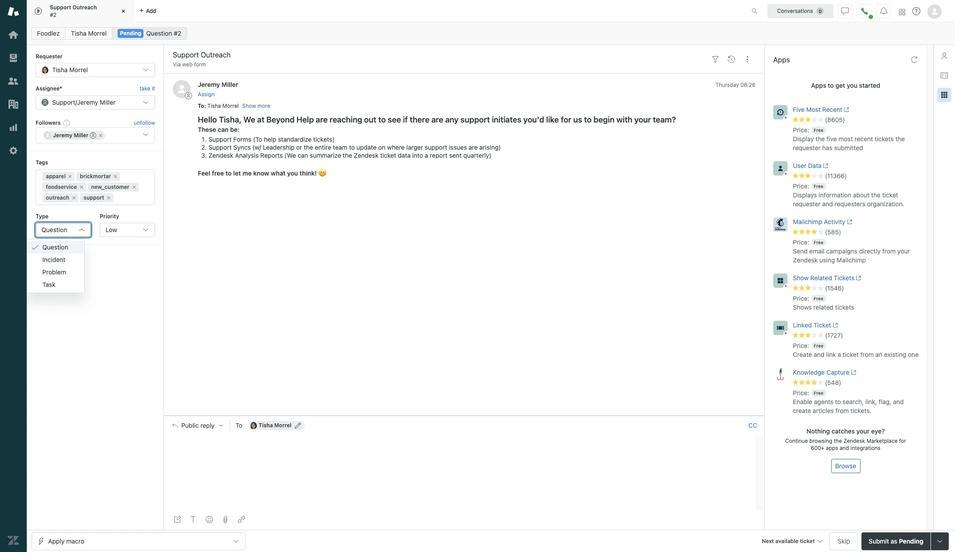 Task type: describe. For each thing, give the bounding box(es) containing it.
remove image for apparel
[[67, 174, 73, 179]]

user is an agent image
[[90, 133, 97, 139]]

hello
[[198, 115, 217, 124]]

(8605)
[[826, 116, 846, 124]]

zendesk up free
[[209, 152, 233, 159]]

feel
[[198, 169, 210, 177]]

five most recent link
[[794, 105, 906, 116]]

five
[[827, 135, 838, 143]]

admin image
[[8, 145, 19, 157]]

zendesk inside nothing catches your eye? continue browsing the zendesk marketplace for 600+ apps and integrations
[[844, 438, 866, 444]]

price: free send email campaigns directly from your zendesk using mailchimp
[[794, 239, 911, 264]]

close image
[[119, 7, 128, 16]]

jeremy miller
[[53, 132, 88, 139]]

ticket inside "price: free displays information about the ticket requester and requesters organization."
[[883, 191, 899, 199]]

tisha morrel for to
[[259, 422, 292, 429]]

related
[[811, 274, 833, 282]]

4 stars. 548 reviews. element
[[794, 379, 923, 387]]

4 stars. 585 reviews. element
[[794, 228, 923, 236]]

most
[[839, 135, 854, 143]]

views image
[[8, 52, 19, 64]]

where
[[387, 144, 405, 151]]

to right out
[[379, 115, 386, 124]]

(11366)
[[826, 172, 848, 180]]

problem option
[[26, 266, 84, 278]]

zendesk image
[[8, 535, 19, 547]]

you'd
[[524, 115, 545, 124]]

3 stars. 8605 reviews. element
[[794, 116, 923, 124]]

0 vertical spatial support
[[461, 115, 490, 124]]

the inside "price: free displays information about the ticket requester and requesters organization."
[[872, 191, 881, 199]]

add attachment image
[[222, 516, 229, 523]]

with
[[617, 115, 633, 124]]

five
[[794, 106, 805, 113]]

think!
[[300, 169, 317, 177]]

help
[[264, 136, 277, 143]]

price: for display
[[794, 126, 810, 134]]

unfollow button
[[134, 119, 155, 127]]

show related tickets link
[[794, 274, 906, 284]]

the up has
[[816, 135, 826, 143]]

assign
[[198, 91, 215, 98]]

thursday
[[716, 82, 740, 88]]

apparel
[[46, 173, 66, 179]]

price: for displays
[[794, 182, 810, 190]]

tickets inside price: free display the five most recent tickets the requester has submitted
[[876, 135, 895, 143]]

public reply button
[[165, 416, 230, 435]]

Subject field
[[171, 49, 706, 60]]

type list box
[[26, 239, 85, 293]]

mailchimp activity image
[[774, 218, 788, 232]]

zendesk support image
[[8, 6, 19, 17]]

to for to : tisha morrel show more
[[198, 102, 204, 109]]

help
[[297, 115, 314, 124]]

directly
[[860, 247, 881, 255]]

2 vertical spatial support
[[84, 194, 104, 201]]

notifications image
[[881, 7, 888, 14]]

events image
[[729, 56, 736, 63]]

from inside price: free send email campaigns directly from your zendesk using mailchimp
[[883, 247, 897, 255]]

five most recent
[[794, 106, 843, 113]]

organization.
[[868, 200, 905, 208]]

knowledge image
[[942, 72, 949, 79]]

jeremy for jeremy miller
[[53, 132, 72, 139]]

more
[[258, 103, 271, 109]]

thursday 08:26
[[716, 82, 756, 88]]

foodservice
[[46, 184, 77, 190]]

to left get in the right of the page
[[829, 82, 835, 89]]

from inside price: free enable agents to search, link, flag, and create articles from tickets.
[[836, 407, 850, 415]]

integrations
[[851, 445, 881, 452]]

remove image for new_customer
[[131, 184, 137, 190]]

we
[[244, 115, 255, 124]]

from inside price: free create and link a ticket from an existing one
[[861, 351, 875, 358]]

task option
[[26, 278, 84, 291]]

mailchimp activity link
[[794, 218, 906, 228]]

tisha inside 'to : tisha morrel show more'
[[208, 102, 221, 109]]

link,
[[866, 398, 878, 406]]

begin
[[594, 115, 615, 124]]

foodlez
[[37, 29, 60, 37]]

reply
[[201, 422, 215, 429]]

0 horizontal spatial can
[[218, 126, 229, 133]]

apps image
[[942, 91, 949, 99]]

support left the syncs
[[209, 144, 232, 151]]

there
[[410, 115, 430, 124]]

tisha morrel inside secondary element
[[71, 29, 107, 37]]

price: for enable
[[794, 389, 810, 397]]

next available ticket button
[[759, 533, 827, 552]]

price: free enable agents to search, link, flag, and create articles from tickets.
[[794, 389, 905, 415]]

data
[[398, 152, 411, 159]]

like
[[547, 115, 559, 124]]

(1546)
[[826, 284, 845, 292]]

add link (cmd k) image
[[238, 516, 245, 523]]

add button
[[134, 0, 162, 22]]

miller for jeremy miller assign
[[222, 81, 238, 88]]

hello tisha, we at beyond help are reaching out to see if there are any support initiates you'd like for us to begin with your team? these can be: support forms (to help standardize tickets) support syncs (w/ leadership or the entire team to update on where larger support issues are arising) zendesk analysis reports (we can summarize the zendesk ticket data into a report sent quarterly)
[[198, 115, 677, 159]]

price: for shows
[[794, 295, 810, 302]]

free for information
[[815, 184, 824, 189]]

as
[[892, 537, 898, 545]]

insert emojis image
[[206, 516, 213, 523]]

create
[[794, 351, 813, 358]]

larger
[[407, 144, 423, 151]]

using
[[820, 256, 836, 264]]

show inside 'to : tisha morrel show more'
[[242, 103, 256, 109]]

to right us
[[585, 115, 592, 124]]

(opens in a new tab) image for knowledge capture
[[850, 370, 857, 375]]

user data link
[[794, 161, 906, 172]]

issues
[[449, 144, 467, 151]]

flag,
[[880, 398, 892, 406]]

jeremy miller link
[[198, 81, 238, 88]]

free for related
[[815, 296, 824, 301]]

1 horizontal spatial pending
[[900, 537, 924, 545]]

take it button
[[140, 84, 155, 94]]

zendesk inside price: free send email campaigns directly from your zendesk using mailchimp
[[794, 256, 818, 264]]

sent
[[450, 152, 462, 159]]

problem
[[42, 268, 66, 276]]

know
[[254, 169, 269, 177]]

assignee* element
[[36, 95, 155, 110]]

us
[[574, 115, 583, 124]]

skip button
[[830, 533, 859, 550]]

data
[[809, 162, 822, 169]]

to inside price: free enable agents to search, link, flag, and create articles from tickets.
[[836, 398, 842, 406]]

what
[[271, 169, 286, 177]]

(opens in a new tab) image for user data
[[822, 163, 829, 169]]

it
[[152, 85, 155, 92]]

next
[[763, 538, 775, 545]]

tab containing support outreach
[[27, 0, 134, 22]]

1 horizontal spatial show
[[794, 274, 809, 282]]

3 stars. 11366 reviews. element
[[794, 172, 923, 180]]

leadership
[[263, 144, 295, 151]]

one
[[909, 351, 920, 358]]

for inside hello tisha, we at beyond help are reaching out to see if there are any support initiates you'd like for us to begin with your team? these can be: support forms (to help standardize tickets) support syncs (w/ leadership or the entire team to update on where larger support issues are arising) zendesk analysis reports (we can summarize the zendesk ticket data into a report sent quarterly)
[[561, 115, 572, 124]]

remove image right user is an agent image on the top left
[[98, 133, 104, 138]]

morrel left edit user image
[[275, 422, 292, 429]]

Thursday 08:26 text field
[[716, 82, 756, 88]]

free for and
[[815, 343, 824, 349]]

morrel inside secondary element
[[88, 29, 107, 37]]

requester
[[36, 53, 63, 60]]

to for to
[[236, 422, 243, 429]]

1 horizontal spatial you
[[848, 82, 858, 89]]

tabs tab list
[[27, 0, 743, 22]]

(opens in a new tab) image for five most recent
[[843, 107, 850, 112]]

tickets inside price: free shows related tickets
[[836, 304, 855, 311]]

started
[[860, 82, 881, 89]]

support outreach #2
[[50, 4, 97, 18]]

free for agents
[[815, 391, 824, 396]]

and inside "price: free displays information about the ticket requester and requesters organization."
[[823, 200, 834, 208]]

next available ticket
[[763, 538, 816, 545]]

display
[[794, 135, 815, 143]]

entire
[[315, 144, 332, 151]]

related
[[814, 304, 834, 311]]

apps for apps
[[774, 56, 791, 64]]

web
[[182, 61, 193, 68]]

browse
[[836, 462, 857, 470]]

submitted
[[835, 144, 864, 152]]

submit as pending
[[870, 537, 924, 545]]

1 horizontal spatial are
[[432, 115, 444, 124]]

remove image
[[71, 195, 76, 200]]

shows
[[794, 304, 813, 311]]

get help image
[[913, 7, 921, 15]]

public
[[181, 422, 199, 429]]

price: free create and link a ticket from an existing one
[[794, 342, 920, 358]]

at
[[257, 115, 265, 124]]

any
[[446, 115, 459, 124]]

syncs
[[234, 144, 251, 151]]

linked ticket
[[794, 321, 832, 329]]

and inside nothing catches your eye? continue browsing the zendesk marketplace for 600+ apps and integrations
[[840, 445, 850, 452]]



Task type: vqa. For each thing, say whether or not it's contained in the screenshot.
unfollow button
yes



Task type: locate. For each thing, give the bounding box(es) containing it.
1 vertical spatial can
[[298, 152, 308, 159]]

price: inside "price: free displays information about the ticket requester and requesters organization."
[[794, 182, 810, 190]]

a inside hello tisha, we at beyond help are reaching out to see if there are any support initiates you'd like for us to begin with your team? these can be: support forms (to help standardize tickets) support syncs (w/ leadership or the entire team to update on where larger support issues are arising) zendesk analysis reports (we can summarize the zendesk ticket data into a report sent quarterly)
[[425, 152, 429, 159]]

macro
[[66, 537, 84, 545]]

(we
[[285, 152, 296, 159]]

question option
[[26, 241, 84, 254]]

morrel up / at the top left of page
[[69, 66, 88, 74]]

tickets.
[[851, 407, 872, 415]]

eye?
[[872, 428, 886, 435]]

existing
[[885, 351, 907, 358]]

browsing
[[810, 438, 833, 444]]

knowledge capture image
[[774, 368, 788, 383]]

incident
[[42, 256, 65, 263]]

ticket down on
[[381, 152, 397, 159]]

draft mode image
[[174, 516, 181, 523]]

5 free from the top
[[815, 343, 824, 349]]

0 vertical spatial for
[[561, 115, 572, 124]]

2 horizontal spatial from
[[883, 247, 897, 255]]

apps right ticket actions image
[[774, 56, 791, 64]]

3 stars. 1727 reviews. element
[[794, 332, 923, 340]]

#2 up foodlez
[[50, 11, 57, 18]]

0 horizontal spatial miller
[[74, 132, 88, 139]]

support
[[461, 115, 490, 124], [425, 144, 448, 151], [84, 194, 104, 201]]

question up incident
[[42, 243, 68, 251]]

ticket inside popup button
[[801, 538, 816, 545]]

1 vertical spatial you
[[287, 169, 298, 177]]

to down the assign button
[[198, 102, 204, 109]]

via
[[173, 61, 181, 68]]

1 horizontal spatial to
[[236, 422, 243, 429]]

requester down display
[[794, 144, 821, 152]]

price: inside price: free send email campaigns directly from your zendesk using mailchimp
[[794, 239, 810, 246]]

public reply
[[181, 422, 215, 429]]

from
[[883, 247, 897, 255], [861, 351, 875, 358], [836, 407, 850, 415]]

tisha morrel inside the requester element
[[52, 66, 88, 74]]

low button
[[100, 223, 155, 237]]

show up we
[[242, 103, 256, 109]]

to right team
[[349, 144, 355, 151]]

2 price: from the top
[[794, 182, 810, 190]]

out
[[364, 115, 377, 124]]

requester inside "price: free displays information about the ticket requester and requesters organization."
[[794, 200, 821, 208]]

2 vertical spatial question
[[42, 243, 68, 251]]

2 horizontal spatial your
[[898, 247, 911, 255]]

for left us
[[561, 115, 572, 124]]

low
[[106, 226, 117, 234]]

update
[[357, 144, 377, 151]]

quarterly)
[[464, 152, 492, 159]]

1 price: from the top
[[794, 126, 810, 134]]

0 horizontal spatial pending
[[120, 30, 142, 37]]

mailchimp down displays
[[794, 218, 823, 226]]

1 horizontal spatial for
[[900, 438, 907, 444]]

question for question option
[[42, 243, 68, 251]]

free inside price: free display the five most recent tickets the requester has submitted
[[815, 128, 824, 133]]

1 vertical spatial for
[[900, 438, 907, 444]]

remove image for support
[[106, 195, 111, 200]]

user data image
[[774, 161, 788, 176]]

1 vertical spatial a
[[838, 351, 842, 358]]

can down or
[[298, 152, 308, 159]]

zendesk down send
[[794, 256, 818, 264]]

2 vertical spatial from
[[836, 407, 850, 415]]

customers image
[[8, 75, 19, 87]]

jeremy
[[198, 81, 220, 88], [77, 98, 98, 106], [53, 132, 72, 139]]

secondary element
[[27, 25, 956, 42]]

jeremy inside option
[[53, 132, 72, 139]]

show related tickets
[[794, 274, 855, 282]]

3 price: from the top
[[794, 239, 810, 246]]

jeremy miller option
[[43, 131, 105, 140]]

1 vertical spatial mailchimp
[[837, 256, 867, 264]]

3 stars. 1546 reviews. element
[[794, 284, 923, 292]]

:
[[204, 102, 206, 109]]

1 vertical spatial from
[[861, 351, 875, 358]]

displays possible ticket submission types image
[[937, 538, 944, 545]]

pending right as
[[900, 537, 924, 545]]

question
[[146, 29, 172, 37], [41, 226, 67, 234], [42, 243, 68, 251]]

you right the what
[[287, 169, 298, 177]]

morrel inside the requester element
[[69, 66, 88, 74]]

1 horizontal spatial jeremy
[[77, 98, 98, 106]]

info on adding followers image
[[63, 119, 71, 127]]

0 horizontal spatial your
[[635, 115, 652, 124]]

free
[[815, 128, 824, 133], [815, 184, 824, 189], [815, 240, 824, 245], [815, 296, 824, 301], [815, 343, 824, 349], [815, 391, 824, 396]]

a inside price: free create and link a ticket from an existing one
[[838, 351, 842, 358]]

(opens in a new tab) image inside the mailchimp activity link
[[846, 219, 853, 225]]

knowledge
[[794, 369, 826, 376]]

button displays agent's chat status as invisible. image
[[842, 7, 849, 14]]

0 horizontal spatial a
[[425, 152, 429, 159]]

0 vertical spatial show
[[242, 103, 256, 109]]

0 horizontal spatial are
[[316, 115, 328, 124]]

ticket
[[814, 321, 832, 329]]

0 vertical spatial tisha morrel
[[71, 29, 107, 37]]

1 vertical spatial pending
[[900, 537, 924, 545]]

displays
[[794, 191, 818, 199]]

knowledge capture
[[794, 369, 850, 376]]

get started image
[[8, 29, 19, 41]]

free up displays
[[815, 184, 824, 189]]

0 horizontal spatial support
[[84, 194, 104, 201]]

miller right / at the top left of page
[[100, 98, 116, 106]]

2 requester from the top
[[794, 200, 821, 208]]

0 vertical spatial to
[[198, 102, 204, 109]]

tickets up linked ticket link
[[836, 304, 855, 311]]

to inside 'to : tisha morrel show more'
[[198, 102, 204, 109]]

0 horizontal spatial from
[[836, 407, 850, 415]]

remove image down new_customer
[[106, 195, 111, 200]]

free
[[212, 169, 224, 177]]

conversations button
[[768, 4, 834, 18]]

free inside price: free create and link a ticket from an existing one
[[815, 343, 824, 349]]

0 vertical spatial can
[[218, 126, 229, 133]]

price: for send
[[794, 239, 810, 246]]

and down information
[[823, 200, 834, 208]]

me
[[243, 169, 252, 177]]

initiates
[[492, 115, 522, 124]]

1 vertical spatial support
[[425, 144, 448, 151]]

(opens in a new tab) image up 3 stars. 1546 reviews. "element"
[[855, 276, 862, 281]]

to left moretisha@foodlez.com image
[[236, 422, 243, 429]]

(opens in a new tab) image inside "user data" link
[[822, 163, 829, 169]]

1 horizontal spatial apps
[[812, 82, 827, 89]]

#2
[[50, 11, 57, 18], [174, 29, 181, 37]]

support left outreach
[[50, 4, 71, 11]]

remove image for brickmortar
[[113, 174, 118, 179]]

and left "link"
[[814, 351, 825, 358]]

has
[[823, 144, 833, 152]]

type
[[36, 213, 49, 220]]

2 horizontal spatial are
[[469, 144, 478, 151]]

zendesk
[[209, 152, 233, 159], [354, 152, 379, 159], [794, 256, 818, 264], [844, 438, 866, 444]]

1 vertical spatial apps
[[812, 82, 827, 89]]

edit user image
[[295, 423, 302, 429]]

and inside price: free create and link a ticket from an existing one
[[814, 351, 825, 358]]

question inside secondary element
[[146, 29, 172, 37]]

jeremy up assign
[[198, 81, 220, 88]]

main element
[[0, 0, 27, 552]]

requester element
[[36, 63, 155, 77]]

report
[[430, 152, 448, 159]]

are right help
[[316, 115, 328, 124]]

free for the
[[815, 128, 824, 133]]

0 vertical spatial your
[[635, 115, 652, 124]]

jeremy inside jeremy miller assign
[[198, 81, 220, 88]]

free up email
[[815, 240, 824, 245]]

miller inside assignee* element
[[100, 98, 116, 106]]

remove image down brickmortar
[[79, 184, 84, 190]]

recent
[[823, 106, 843, 113]]

and inside price: free enable agents to search, link, flag, and create articles from tickets.
[[894, 398, 905, 406]]

from left an
[[861, 351, 875, 358]]

remove image up new_customer
[[113, 174, 118, 179]]

support right 'any'
[[461, 115, 490, 124]]

moretisha@foodlez.com image
[[250, 422, 257, 429]]

price: up create
[[794, 342, 810, 350]]

morrel inside 'to : tisha morrel show more'
[[223, 102, 239, 109]]

3 free from the top
[[815, 240, 824, 245]]

2 horizontal spatial support
[[461, 115, 490, 124]]

are up the quarterly)
[[469, 144, 478, 151]]

jeremy inside assignee* element
[[77, 98, 98, 106]]

for right the marketplace
[[900, 438, 907, 444]]

question for #2
[[146, 29, 172, 37]]

price: up send
[[794, 239, 810, 246]]

4 free from the top
[[815, 296, 824, 301]]

the right or
[[304, 144, 313, 151]]

price: inside price: free shows related tickets
[[794, 295, 810, 302]]

remove image for foodservice
[[79, 184, 84, 190]]

tisha morrel right moretisha@foodlez.com image
[[259, 422, 292, 429]]

these
[[198, 126, 216, 133]]

0 horizontal spatial mailchimp
[[794, 218, 823, 226]]

1 vertical spatial #2
[[174, 29, 181, 37]]

tags
[[36, 159, 48, 166]]

0 vertical spatial apps
[[774, 56, 791, 64]]

support / jeremy miller
[[52, 98, 116, 106]]

brickmortar
[[80, 173, 111, 179]]

linked ticket image
[[774, 321, 788, 335]]

apps
[[774, 56, 791, 64], [812, 82, 827, 89]]

08:26
[[741, 82, 756, 88]]

2 vertical spatial your
[[857, 428, 870, 435]]

cc button
[[749, 422, 758, 430]]

five most recent image
[[774, 105, 788, 119]]

support down new_customer
[[84, 194, 104, 201]]

0 vertical spatial miller
[[222, 81, 238, 88]]

question up question option
[[41, 226, 67, 234]]

your left eye?
[[857, 428, 870, 435]]

team
[[333, 144, 348, 151]]

task
[[42, 281, 56, 288]]

avatar image
[[173, 80, 191, 98]]

to : tisha morrel show more
[[198, 102, 271, 109]]

(opens in a new tab) image up (8605)
[[843, 107, 850, 112]]

#2 inside secondary element
[[174, 29, 181, 37]]

1 vertical spatial miller
[[100, 98, 116, 106]]

reporting image
[[8, 122, 19, 133]]

your inside nothing catches your eye? continue browsing the zendesk marketplace for 600+ apps and integrations
[[857, 428, 870, 435]]

skip
[[838, 537, 851, 545]]

tickets right 'recent' at the right top
[[876, 135, 895, 143]]

tisha down the requester
[[52, 66, 68, 74]]

(w/
[[253, 144, 261, 151]]

ticket right available
[[801, 538, 816, 545]]

zendesk down update
[[354, 152, 379, 159]]

0 vertical spatial you
[[848, 82, 858, 89]]

format text image
[[190, 516, 197, 523]]

from right directly
[[883, 247, 897, 255]]

0 vertical spatial requester
[[794, 144, 821, 152]]

free inside price: free shows related tickets
[[815, 296, 824, 301]]

your right with
[[635, 115, 652, 124]]

for
[[561, 115, 572, 124], [900, 438, 907, 444]]

0 vertical spatial #2
[[50, 11, 57, 18]]

activity
[[825, 218, 846, 226]]

price: up display
[[794, 126, 810, 134]]

pending inside secondary element
[[120, 30, 142, 37]]

0 vertical spatial a
[[425, 152, 429, 159]]

6 price: from the top
[[794, 389, 810, 397]]

incident option
[[26, 254, 84, 266]]

to left let
[[226, 169, 232, 177]]

the right 'recent' at the right top
[[896, 135, 906, 143]]

0 vertical spatial mailchimp
[[794, 218, 823, 226]]

0 vertical spatial question
[[146, 29, 172, 37]]

question down add at top
[[146, 29, 172, 37]]

priority
[[100, 213, 119, 220]]

4 price: from the top
[[794, 295, 810, 302]]

2 vertical spatial tisha morrel
[[259, 422, 292, 429]]

0 horizontal spatial to
[[198, 102, 204, 109]]

0 horizontal spatial tickets
[[836, 304, 855, 311]]

price: free display the five most recent tickets the requester has submitted
[[794, 126, 906, 152]]

5 price: from the top
[[794, 342, 810, 350]]

price: inside price: free display the five most recent tickets the requester has submitted
[[794, 126, 810, 134]]

ticket up "knowledge capture" link
[[844, 351, 860, 358]]

the up apps on the bottom right of page
[[835, 438, 843, 444]]

filter image
[[713, 56, 720, 63]]

ticket inside price: free create and link a ticket from an existing one
[[844, 351, 860, 358]]

remove image right new_customer
[[131, 184, 137, 190]]

price: for create
[[794, 342, 810, 350]]

your inside hello tisha, we at beyond help are reaching out to see if there are any support initiates you'd like for us to begin with your team? these can be: support forms (to help standardize tickets) support syncs (w/ leadership or the entire team to update on where larger support issues are arising) zendesk analysis reports (we can summarize the zendesk ticket data into a report sent quarterly)
[[635, 115, 652, 124]]

price: free displays information about the ticket requester and requesters organization.
[[794, 182, 905, 208]]

1 vertical spatial question
[[41, 226, 67, 234]]

the up organization. at right top
[[872, 191, 881, 199]]

mailchimp inside price: free send email campaigns directly from your zendesk using mailchimp
[[837, 256, 867, 264]]

apps to get you started
[[812, 82, 881, 89]]

free up related
[[815, 296, 824, 301]]

zendesk products image
[[900, 9, 906, 15]]

(opens in a new tab) image for linked ticket
[[832, 323, 839, 328]]

into
[[413, 152, 423, 159]]

support inside assignee* element
[[52, 98, 75, 106]]

hide composer image
[[461, 412, 468, 419]]

user
[[794, 162, 807, 169]]

miller inside option
[[74, 132, 88, 139]]

jeremy for jeremy miller assign
[[198, 81, 220, 88]]

(opens in a new tab) image for show related tickets
[[855, 276, 862, 281]]

1 vertical spatial requester
[[794, 200, 821, 208]]

0 vertical spatial from
[[883, 247, 897, 255]]

0 vertical spatial tickets
[[876, 135, 895, 143]]

tisha inside secondary element
[[71, 29, 86, 37]]

1 free from the top
[[815, 128, 824, 133]]

1 vertical spatial jeremy
[[77, 98, 98, 106]]

outreach
[[73, 4, 97, 11]]

1 horizontal spatial can
[[298, 152, 308, 159]]

tisha inside the requester element
[[52, 66, 68, 74]]

you right get in the right of the page
[[848, 82, 858, 89]]

(opens in a new tab) image inside "knowledge capture" link
[[850, 370, 857, 375]]

2 free from the top
[[815, 184, 824, 189]]

are left 'any'
[[432, 115, 444, 124]]

0 horizontal spatial you
[[287, 169, 298, 177]]

jeremy down info on adding followers icon
[[53, 132, 72, 139]]

requester down displays
[[794, 200, 821, 208]]

requester inside price: free display the five most recent tickets the requester has submitted
[[794, 144, 821, 152]]

outreach
[[46, 194, 69, 201]]

assign button
[[198, 90, 215, 98]]

1 horizontal spatial miller
[[100, 98, 116, 106]]

support down these
[[209, 136, 232, 143]]

morrel up tisha, in the top of the page
[[223, 102, 239, 109]]

browse button
[[832, 459, 861, 473]]

1 horizontal spatial tickets
[[876, 135, 895, 143]]

from down search,
[[836, 407, 850, 415]]

show related tickets image
[[774, 274, 788, 288]]

(opens in a new tab) image up 4 stars. 585 reviews. element
[[846, 219, 853, 225]]

followers element
[[36, 128, 155, 144]]

remove image up the foodservice on the left top
[[67, 174, 73, 179]]

miller for jeremy miller
[[74, 132, 88, 139]]

support
[[50, 4, 71, 11], [52, 98, 75, 106], [209, 136, 232, 143], [209, 144, 232, 151]]

1 horizontal spatial mailchimp
[[837, 256, 867, 264]]

email
[[810, 247, 825, 255]]

free inside price: free send email campaigns directly from your zendesk using mailchimp
[[815, 240, 824, 245]]

ticket inside hello tisha, we at beyond help are reaching out to see if there are any support initiates you'd like for us to begin with your team? these can be: support forms (to help standardize tickets) support syncs (w/ leadership or the entire team to update on where larger support issues are arising) zendesk analysis reports (we can summarize the zendesk ticket data into a report sent quarterly)
[[381, 152, 397, 159]]

1 vertical spatial to
[[236, 422, 243, 429]]

2 horizontal spatial jeremy
[[198, 81, 220, 88]]

via web form
[[173, 61, 206, 68]]

submit
[[870, 537, 890, 545]]

(opens in a new tab) image inside show related tickets link
[[855, 276, 862, 281]]

tisha down support outreach #2
[[71, 29, 86, 37]]

agents
[[815, 398, 834, 406]]

if
[[403, 115, 408, 124]]

#2 inside support outreach #2
[[50, 11, 57, 18]]

support up report
[[425, 144, 448, 151]]

followers
[[36, 119, 61, 126]]

a right into
[[425, 152, 429, 159]]

1 vertical spatial show
[[794, 274, 809, 282]]

tisha morrel link
[[65, 27, 113, 40]]

miller up 'to : tisha morrel show more'
[[222, 81, 238, 88]]

price: inside price: free create and link a ticket from an existing one
[[794, 342, 810, 350]]

reports
[[261, 152, 283, 159]]

price: up displays
[[794, 182, 810, 190]]

(opens in a new tab) image up (1727)
[[832, 323, 839, 328]]

price: up enable
[[794, 389, 810, 397]]

an
[[876, 351, 883, 358]]

the down team
[[343, 152, 352, 159]]

question inside option
[[42, 243, 68, 251]]

tisha right moretisha@foodlez.com image
[[259, 422, 273, 429]]

the inside nothing catches your eye? continue browsing the zendesk marketplace for 600+ apps and integrations
[[835, 438, 843, 444]]

price: up shows
[[794, 295, 810, 302]]

2 vertical spatial miller
[[74, 132, 88, 139]]

1 horizontal spatial from
[[861, 351, 875, 358]]

team?
[[654, 115, 677, 124]]

1 horizontal spatial support
[[425, 144, 448, 151]]

free down the ticket
[[815, 343, 824, 349]]

(548)
[[826, 379, 842, 387]]

1 horizontal spatial a
[[838, 351, 842, 358]]

requesters
[[835, 200, 866, 208]]

miller left user is an agent image on the top left
[[74, 132, 88, 139]]

to right the agents
[[836, 398, 842, 406]]

free up the agents
[[815, 391, 824, 396]]

show
[[242, 103, 256, 109], [794, 274, 809, 282]]

and right apps on the bottom right of page
[[840, 445, 850, 452]]

knowledge capture link
[[794, 368, 906, 379]]

a right "link"
[[838, 351, 842, 358]]

1 vertical spatial tickets
[[836, 304, 855, 311]]

conversations
[[778, 7, 814, 14]]

articles
[[814, 407, 835, 415]]

(opens in a new tab) image up '(11366)'
[[822, 163, 829, 169]]

jeremy down the requester element
[[77, 98, 98, 106]]

tickets
[[835, 274, 855, 282]]

tab
[[27, 0, 134, 22]]

tisha morrel down outreach
[[71, 29, 107, 37]]

1 vertical spatial your
[[898, 247, 911, 255]]

(opens in a new tab) image inside five most recent link
[[843, 107, 850, 112]]

(opens in a new tab) image for mailchimp activity
[[846, 219, 853, 225]]

(opens in a new tab) image
[[843, 107, 850, 112], [822, 163, 829, 169], [846, 219, 853, 225], [855, 276, 862, 281], [832, 323, 839, 328], [850, 370, 857, 375]]

campaigns
[[827, 247, 858, 255]]

support inside support outreach #2
[[50, 4, 71, 11]]

1 horizontal spatial #2
[[174, 29, 181, 37]]

1 requester from the top
[[794, 144, 821, 152]]

free for email
[[815, 240, 824, 245]]

0 horizontal spatial show
[[242, 103, 256, 109]]

your inside price: free send email campaigns directly from your zendesk using mailchimp
[[898, 247, 911, 255]]

zendesk up integrations
[[844, 438, 866, 444]]

apps for apps to get you started
[[812, 82, 827, 89]]

ticket up organization. at right top
[[883, 191, 899, 199]]

(opens in a new tab) image up 4 stars. 548 reviews. element
[[850, 370, 857, 375]]

ticket actions image
[[745, 56, 752, 63]]

0 horizontal spatial apps
[[774, 56, 791, 64]]

1 horizontal spatial your
[[857, 428, 870, 435]]

0 horizontal spatial for
[[561, 115, 572, 124]]

pending down the close image
[[120, 30, 142, 37]]

1 vertical spatial tisha morrel
[[52, 66, 88, 74]]

6 free from the top
[[815, 391, 824, 396]]

tisha morrel down the requester
[[52, 66, 88, 74]]

0 vertical spatial pending
[[120, 30, 142, 37]]

customer context image
[[942, 52, 949, 59]]

remove image
[[98, 133, 104, 138], [67, 174, 73, 179], [113, 174, 118, 179], [79, 184, 84, 190], [131, 184, 137, 190], [106, 195, 111, 200]]

0 vertical spatial jeremy
[[198, 81, 220, 88]]

tickets
[[876, 135, 895, 143], [836, 304, 855, 311]]

apps left get in the right of the page
[[812, 82, 827, 89]]

for inside nothing catches your eye? continue browsing the zendesk marketplace for 600+ apps and integrations
[[900, 438, 907, 444]]

tisha morrel for requester
[[52, 66, 88, 74]]

apps
[[827, 445, 839, 452]]

tisha right the :
[[208, 102, 221, 109]]

2 vertical spatial jeremy
[[53, 132, 72, 139]]

0 horizontal spatial #2
[[50, 11, 57, 18]]

miller inside jeremy miller assign
[[222, 81, 238, 88]]

organizations image
[[8, 99, 19, 110]]

take it
[[140, 85, 155, 92]]

millerjeremy500@gmail.com image
[[44, 132, 51, 139]]

question inside popup button
[[41, 226, 67, 234]]

mailchimp down the 'campaigns'
[[837, 256, 867, 264]]

price: inside price: free enable agents to search, link, flag, and create articles from tickets.
[[794, 389, 810, 397]]

#2 up via
[[174, 29, 181, 37]]

(opens in a new tab) image inside linked ticket link
[[832, 323, 839, 328]]

tisha
[[71, 29, 86, 37], [52, 66, 68, 74], [208, 102, 221, 109], [259, 422, 273, 429]]

2 horizontal spatial miller
[[222, 81, 238, 88]]

free inside "price: free displays information about the ticket requester and requesters organization."
[[815, 184, 824, 189]]

free inside price: free enable agents to search, link, flag, and create articles from tickets.
[[815, 391, 824, 396]]

0 horizontal spatial jeremy
[[53, 132, 72, 139]]



